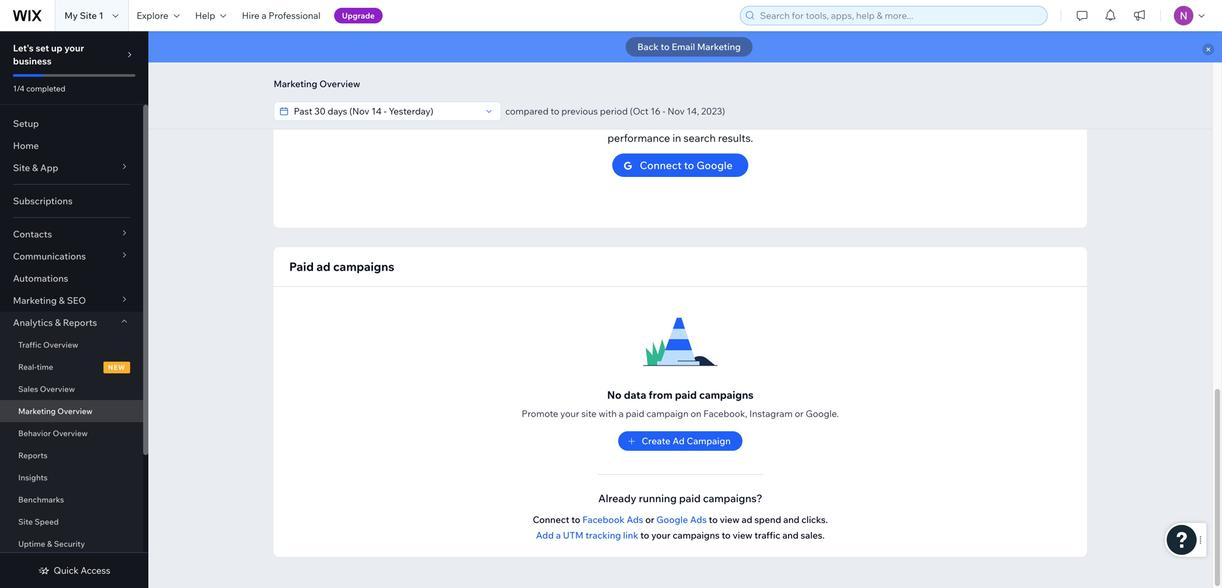 Task type: locate. For each thing, give the bounding box(es) containing it.
1 horizontal spatial reports
[[63, 317, 97, 328]]

your right promote
[[561, 408, 580, 420]]

0 vertical spatial or
[[795, 408, 804, 420]]

overview
[[320, 78, 360, 90], [43, 340, 78, 350], [40, 384, 75, 394], [57, 407, 93, 416], [53, 429, 88, 438]]

or left google. at right
[[795, 408, 804, 420]]

connect to google
[[640, 159, 733, 172]]

marketing overview inside marketing overview button
[[274, 78, 360, 90]]

create
[[642, 436, 671, 447]]

1 horizontal spatial site
[[680, 96, 699, 109]]

reports up 'insights' at the left of the page
[[18, 451, 48, 461]]

2 vertical spatial a
[[556, 530, 561, 541]]

site inside dropdown button
[[13, 162, 30, 173]]

facebook,
[[704, 408, 748, 420]]

site left "1"
[[80, 10, 97, 21]]

1 vertical spatial ad
[[742, 514, 753, 526]]

ad right paid
[[317, 259, 331, 274]]

seo
[[67, 295, 86, 306]]

site
[[680, 96, 699, 109], [582, 408, 597, 420]]

& down marketing & seo
[[55, 317, 61, 328]]

connect your site to google connect to google search console to see your site's performance in search results.
[[554, 96, 807, 145]]

on
[[691, 408, 702, 420]]

site & app button
[[0, 157, 143, 179]]

paid up google ads button
[[679, 492, 701, 505]]

& for analytics
[[55, 317, 61, 328]]

view down campaigns?
[[720, 514, 740, 526]]

0 vertical spatial site
[[680, 96, 699, 109]]

add a utm tracking link button
[[536, 530, 639, 542]]

0 vertical spatial marketing overview
[[274, 78, 360, 90]]

ad left spend
[[742, 514, 753, 526]]

site down home
[[13, 162, 30, 173]]

up
[[51, 42, 62, 54]]

paid up on
[[675, 389, 697, 402]]

see
[[740, 116, 757, 129]]

1 vertical spatial marketing overview
[[18, 407, 93, 416]]

marketing overview for marketing overview button
[[274, 78, 360, 90]]

to inside alert
[[661, 41, 670, 52]]

link
[[623, 530, 639, 541]]

completed
[[26, 84, 65, 93]]

site left with
[[582, 408, 597, 420]]

speed
[[35, 517, 59, 527]]

automations link
[[0, 268, 143, 290]]

reports link
[[0, 445, 143, 467]]

subscriptions
[[13, 195, 73, 207]]

already running paid campaigns?
[[599, 492, 763, 505]]

or down running
[[646, 514, 655, 526]]

0 vertical spatial site
[[80, 10, 97, 21]]

0 vertical spatial a
[[262, 10, 267, 21]]

connect
[[611, 96, 653, 109], [554, 116, 596, 129], [640, 159, 682, 172], [533, 514, 570, 526]]

google
[[714, 96, 750, 109], [611, 116, 646, 129], [697, 159, 733, 172], [657, 514, 688, 526]]

spend
[[755, 514, 782, 526]]

0 horizontal spatial ads
[[627, 514, 644, 526]]

marketing for "marketing overview" link
[[18, 407, 56, 416]]

set
[[36, 42, 49, 54]]

0 horizontal spatial site
[[582, 408, 597, 420]]

quick access button
[[38, 565, 110, 577]]

google down search
[[697, 159, 733, 172]]

home
[[13, 140, 39, 151]]

already
[[599, 492, 637, 505]]

setup
[[13, 118, 39, 129]]

and left sales.
[[783, 530, 799, 541]]

1 horizontal spatial ads
[[690, 514, 707, 526]]

& left app at the top left
[[32, 162, 38, 173]]

real-
[[18, 362, 37, 372]]

marketing
[[697, 41, 741, 52], [274, 78, 317, 90], [13, 295, 57, 306], [18, 407, 56, 416]]

no
[[607, 389, 622, 402]]

1 vertical spatial campaigns
[[699, 389, 754, 402]]

0 horizontal spatial or
[[646, 514, 655, 526]]

ad
[[317, 259, 331, 274], [742, 514, 753, 526]]

0 vertical spatial reports
[[63, 317, 97, 328]]

1 vertical spatial or
[[646, 514, 655, 526]]

performance
[[608, 132, 670, 145]]

& inside dropdown button
[[32, 162, 38, 173]]

1 horizontal spatial marketing overview
[[274, 78, 360, 90]]

site
[[80, 10, 97, 21], [13, 162, 30, 173], [18, 517, 33, 527]]

reports down seo
[[63, 317, 97, 328]]

a right with
[[619, 408, 624, 420]]

site speed link
[[0, 511, 143, 533]]

&
[[32, 162, 38, 173], [59, 295, 65, 306], [55, 317, 61, 328], [47, 539, 52, 549]]

paid
[[289, 259, 314, 274]]

paid down data
[[626, 408, 645, 420]]

period
[[600, 105, 628, 117]]

marketing inside alert
[[697, 41, 741, 52]]

a right add
[[556, 530, 561, 541]]

a
[[262, 10, 267, 21], [619, 408, 624, 420], [556, 530, 561, 541]]

None field
[[290, 102, 481, 120]]

campaigns down google ads button
[[673, 530, 720, 541]]

ads
[[627, 514, 644, 526], [690, 514, 707, 526]]

campaigns up facebook,
[[699, 389, 754, 402]]

a right hire
[[262, 10, 267, 21]]

connect to google button
[[613, 154, 749, 177]]

campaigns
[[333, 259, 394, 274], [699, 389, 754, 402], [673, 530, 720, 541]]

overview inside "link"
[[53, 429, 88, 438]]

and left clicks.
[[784, 514, 800, 526]]

ads up link
[[627, 514, 644, 526]]

& inside popup button
[[59, 295, 65, 306]]

campaign
[[687, 436, 731, 447]]

insights link
[[0, 467, 143, 489]]

2 vertical spatial campaigns
[[673, 530, 720, 541]]

& left seo
[[59, 295, 65, 306]]

& right uptime
[[47, 539, 52, 549]]

subscriptions link
[[0, 190, 143, 212]]

site up console
[[680, 96, 699, 109]]

marketing overview inside "marketing overview" link
[[18, 407, 93, 416]]

paid
[[675, 389, 697, 402], [626, 408, 645, 420], [679, 492, 701, 505]]

my
[[64, 10, 78, 21]]

& inside popup button
[[55, 317, 61, 328]]

behavior
[[18, 429, 51, 438]]

help button
[[187, 0, 234, 31]]

1 vertical spatial site
[[13, 162, 30, 173]]

Search for tools, apps, help & more... field
[[756, 7, 1044, 25]]

ads down already running paid campaigns?
[[690, 514, 707, 526]]

2023)
[[701, 105, 725, 117]]

your down google ads button
[[652, 530, 671, 541]]

1 horizontal spatial or
[[795, 408, 804, 420]]

quick access
[[54, 565, 110, 576]]

reports
[[63, 317, 97, 328], [18, 451, 48, 461]]

overview for marketing overview button
[[320, 78, 360, 90]]

let's
[[13, 42, 34, 54]]

view left traffic
[[733, 530, 753, 541]]

ad inside 'connect to facebook ads or google ads to view ad spend and clicks. add a utm tracking link to your campaigns to view traffic and sales.'
[[742, 514, 753, 526]]

hire
[[242, 10, 260, 21]]

1 vertical spatial site
[[582, 408, 597, 420]]

0 horizontal spatial a
[[262, 10, 267, 21]]

connect down in
[[640, 159, 682, 172]]

facebook
[[583, 514, 625, 526]]

1 horizontal spatial a
[[556, 530, 561, 541]]

your right up
[[64, 42, 84, 54]]

no data from paid campaigns promote your site with a paid campaign on facebook, instagram or google.
[[522, 389, 839, 420]]

overview for sales overview link in the bottom left of the page
[[40, 384, 75, 394]]

overview inside button
[[320, 78, 360, 90]]

connect for facebook
[[533, 514, 570, 526]]

back to email marketing button
[[626, 37, 753, 57]]

a inside no data from paid campaigns promote your site with a paid campaign on facebook, instagram or google.
[[619, 408, 624, 420]]

2 horizontal spatial a
[[619, 408, 624, 420]]

google down already running paid campaigns?
[[657, 514, 688, 526]]

google up see
[[714, 96, 750, 109]]

2 vertical spatial site
[[18, 517, 33, 527]]

1 vertical spatial a
[[619, 408, 624, 420]]

connect inside button
[[640, 159, 682, 172]]

a inside 'connect to facebook ads or google ads to view ad spend and clicks. add a utm tracking link to your campaigns to view traffic and sales.'
[[556, 530, 561, 541]]

marketing inside popup button
[[13, 295, 57, 306]]

reports inside popup button
[[63, 317, 97, 328]]

1 vertical spatial reports
[[18, 451, 48, 461]]

site inside connect your site to google connect to google search console to see your site's performance in search results.
[[680, 96, 699, 109]]

0 horizontal spatial marketing overview
[[18, 407, 93, 416]]

analytics & reports button
[[0, 312, 143, 334]]

connect up add
[[533, 514, 570, 526]]

campaigns right paid
[[333, 259, 394, 274]]

to
[[661, 41, 670, 52], [701, 96, 712, 109], [551, 105, 560, 117], [598, 116, 608, 129], [727, 116, 737, 129], [684, 159, 694, 172], [572, 514, 581, 526], [709, 514, 718, 526], [641, 530, 650, 541], [722, 530, 731, 541]]

google.
[[806, 408, 839, 420]]

1 horizontal spatial ad
[[742, 514, 753, 526]]

connect inside 'connect to facebook ads or google ads to view ad spend and clicks. add a utm tracking link to your campaigns to view traffic and sales.'
[[533, 514, 570, 526]]

email
[[672, 41, 695, 52]]

0 vertical spatial ad
[[317, 259, 331, 274]]

site left speed
[[18, 517, 33, 527]]

connect left -
[[611, 96, 653, 109]]

1 vertical spatial view
[[733, 530, 753, 541]]

1/4 completed
[[13, 84, 65, 93]]



Task type: describe. For each thing, give the bounding box(es) containing it.
marketing for marketing overview button
[[274, 78, 317, 90]]

site speed
[[18, 517, 59, 527]]

uptime & security
[[18, 539, 85, 549]]

0 horizontal spatial reports
[[18, 451, 48, 461]]

google inside 'connect to facebook ads or google ads to view ad spend and clicks. add a utm tracking link to your campaigns to view traffic and sales.'
[[657, 514, 688, 526]]

connect for site
[[611, 96, 653, 109]]

campaign
[[647, 408, 689, 420]]

help
[[195, 10, 215, 21]]

your inside 'connect to facebook ads or google ads to view ad spend and clicks. add a utm tracking link to your campaigns to view traffic and sales.'
[[652, 530, 671, 541]]

1 vertical spatial paid
[[626, 408, 645, 420]]

ad
[[673, 436, 685, 447]]

-
[[663, 105, 666, 117]]

back to email marketing alert
[[148, 31, 1223, 62]]

upgrade button
[[334, 8, 383, 23]]

sales
[[18, 384, 38, 394]]

in
[[673, 132, 681, 145]]

behavior overview link
[[0, 422, 143, 445]]

or inside 'connect to facebook ads or google ads to view ad spend and clicks. add a utm tracking link to your campaigns to view traffic and sales.'
[[646, 514, 655, 526]]

with
[[599, 408, 617, 420]]

instagram
[[750, 408, 793, 420]]

analytics & reports
[[13, 317, 97, 328]]

search
[[684, 132, 716, 145]]

communications
[[13, 251, 86, 262]]

previous
[[562, 105, 598, 117]]

tracking
[[586, 530, 621, 541]]

add
[[536, 530, 554, 541]]

sidebar element
[[0, 31, 148, 589]]

utm
[[563, 530, 584, 541]]

marketing & seo
[[13, 295, 86, 306]]

home link
[[0, 135, 143, 157]]

paid ad campaigns
[[289, 259, 394, 274]]

1 ads from the left
[[627, 514, 644, 526]]

16
[[651, 105, 661, 117]]

1
[[99, 10, 103, 21]]

traffic
[[755, 530, 781, 541]]

insights
[[18, 473, 48, 483]]

facebook ads button
[[583, 514, 644, 526]]

traffic overview link
[[0, 334, 143, 356]]

clicks.
[[802, 514, 828, 526]]

1/4
[[13, 84, 25, 93]]

sales overview
[[18, 384, 75, 394]]

security
[[54, 539, 85, 549]]

access
[[81, 565, 110, 576]]

contacts
[[13, 229, 52, 240]]

explore
[[137, 10, 169, 21]]

uptime & security link
[[0, 533, 143, 555]]

campaigns inside no data from paid campaigns promote your site with a paid campaign on facebook, instagram or google.
[[699, 389, 754, 402]]

running
[[639, 492, 677, 505]]

search
[[649, 116, 683, 129]]

back to email marketing
[[638, 41, 741, 52]]

professional
[[269, 10, 321, 21]]

campaigns?
[[703, 492, 763, 505]]

& for site
[[32, 162, 38, 173]]

your right see
[[759, 116, 781, 129]]

setup link
[[0, 113, 143, 135]]

site's
[[783, 116, 807, 129]]

connect left the period at the top
[[554, 116, 596, 129]]

0 vertical spatial view
[[720, 514, 740, 526]]

benchmarks
[[18, 495, 64, 505]]

app
[[40, 162, 58, 173]]

& for uptime
[[47, 539, 52, 549]]

analytics
[[13, 317, 53, 328]]

site for site & app
[[13, 162, 30, 173]]

business
[[13, 55, 52, 67]]

campaigns inside 'connect to facebook ads or google ads to view ad spend and clicks. add a utm tracking link to your campaigns to view traffic and sales.'
[[673, 530, 720, 541]]

your up search
[[655, 96, 678, 109]]

14,
[[687, 105, 699, 117]]

site for site speed
[[18, 517, 33, 527]]

(oct
[[630, 105, 649, 117]]

site inside no data from paid campaigns promote your site with a paid campaign on facebook, instagram or google.
[[582, 408, 597, 420]]

from
[[649, 389, 673, 402]]

back
[[638, 41, 659, 52]]

quick
[[54, 565, 79, 576]]

0 vertical spatial and
[[784, 514, 800, 526]]

promote
[[522, 408, 559, 420]]

compared to previous period (oct 16 - nov 14, 2023)
[[506, 105, 725, 117]]

overview for the traffic overview link
[[43, 340, 78, 350]]

overview for behavior overview "link"
[[53, 429, 88, 438]]

marketing for marketing & seo popup button
[[13, 295, 57, 306]]

2 ads from the left
[[690, 514, 707, 526]]

your inside no data from paid campaigns promote your site with a paid campaign on facebook, instagram or google.
[[561, 408, 580, 420]]

overview for "marketing overview" link
[[57, 407, 93, 416]]

connect to facebook ads or google ads to view ad spend and clicks. add a utm tracking link to your campaigns to view traffic and sales.
[[533, 514, 828, 541]]

0 horizontal spatial ad
[[317, 259, 331, 274]]

benchmarks link
[[0, 489, 143, 511]]

0 vertical spatial campaigns
[[333, 259, 394, 274]]

marketing & seo button
[[0, 290, 143, 312]]

google up the performance at the top
[[611, 116, 646, 129]]

uptime
[[18, 539, 45, 549]]

your inside let's set up your business
[[64, 42, 84, 54]]

& for marketing
[[59, 295, 65, 306]]

contacts button
[[0, 223, 143, 245]]

traffic
[[18, 340, 41, 350]]

compared
[[506, 105, 549, 117]]

console
[[685, 116, 725, 129]]

google inside button
[[697, 159, 733, 172]]

upgrade
[[342, 11, 375, 21]]

time
[[37, 362, 53, 372]]

2 vertical spatial paid
[[679, 492, 701, 505]]

behavior overview
[[18, 429, 88, 438]]

connect for google
[[640, 159, 682, 172]]

let's set up your business
[[13, 42, 84, 67]]

1 vertical spatial and
[[783, 530, 799, 541]]

or inside no data from paid campaigns promote your site with a paid campaign on facebook, instagram or google.
[[795, 408, 804, 420]]

traffic overview
[[18, 340, 78, 350]]

create ad campaign button
[[618, 432, 743, 451]]

new
[[108, 363, 126, 372]]

google ads button
[[657, 514, 707, 526]]

site & app
[[13, 162, 58, 173]]

0 vertical spatial paid
[[675, 389, 697, 402]]

marketing overview for "marketing overview" link
[[18, 407, 93, 416]]



Task type: vqa. For each thing, say whether or not it's contained in the screenshot.
benchmarks
yes



